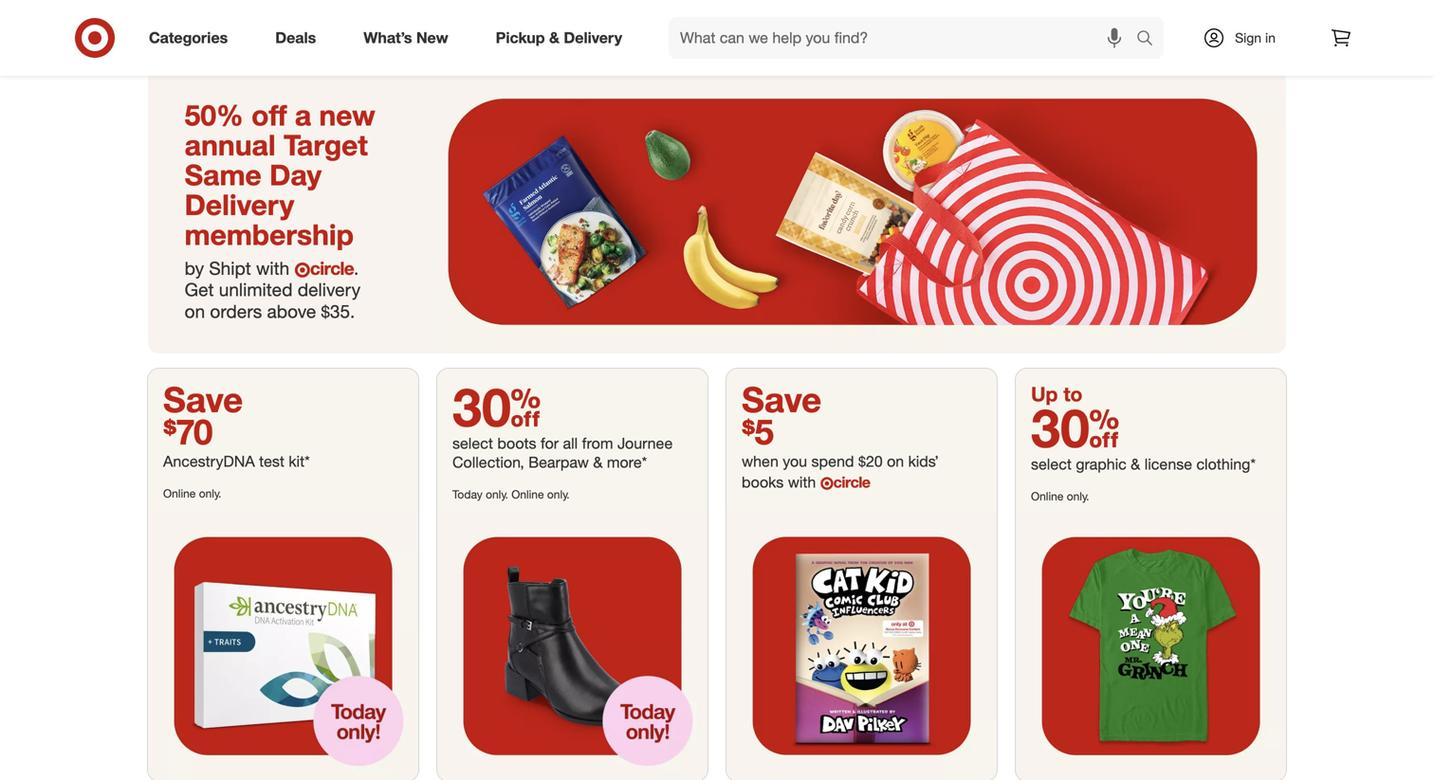 Task type: describe. For each thing, give the bounding box(es) containing it.
target black friday image
[[148, 69, 1287, 354]]

1 horizontal spatial delivery
[[564, 29, 622, 47]]

test
[[259, 453, 285, 471]]

annual
[[185, 128, 276, 162]]

sign
[[1236, 29, 1262, 46]]

delivery
[[298, 279, 361, 301]]

more*
[[607, 453, 647, 472]]

online only. for $70
[[163, 487, 222, 501]]

in
[[1266, 29, 1276, 46]]

sign in link
[[1187, 17, 1306, 59]]

sign in
[[1236, 29, 1276, 46]]

up
[[1031, 382, 1058, 406]]

new
[[416, 29, 448, 47]]

saver
[[747, 5, 837, 47]]

30 for 30 select boots for all from journee collection, bearpaw & more*
[[453, 375, 541, 439]]

target
[[284, 128, 368, 162]]

by shipt with
[[185, 258, 295, 279]]

with inside when you spend $20 on kids' books with
[[788, 474, 816, 492]]

to
[[1064, 382, 1083, 406]]

deals
[[275, 29, 316, 47]]

from
[[582, 434, 613, 453]]

only. down bearpaw
[[547, 488, 570, 502]]

only. for ancestrydna test kit*
[[199, 487, 222, 501]]

ancestrydna test kit*
[[163, 453, 310, 471]]

books
[[742, 474, 784, 492]]

today only! image for select boots for all from journee collection, bearpaw & more*
[[437, 511, 708, 781]]

categories
[[149, 29, 228, 47]]

shipt
[[209, 258, 251, 279]]

clothing*
[[1197, 455, 1256, 474]]

on for kids'
[[887, 453, 904, 471]]

online for $70
[[163, 487, 196, 501]]

. get unlimited delivery on orders above $35.
[[185, 258, 361, 323]]

license
[[1145, 455, 1193, 474]]

search
[[1128, 30, 1174, 49]]

save for $70
[[163, 378, 243, 421]]

delivery inside 50% off a new annual target same day delivery membership
[[185, 187, 294, 222]]

30 for 30
[[1031, 396, 1120, 460]]

ancestrydna
[[163, 453, 255, 471]]

select inside 30 select boots for all from journee collection, bearpaw & more*
[[453, 434, 493, 453]]

circle for with
[[310, 258, 354, 279]]

kids'
[[909, 453, 939, 471]]

select graphic & license clothing*
[[1031, 455, 1256, 474]]

on,
[[687, 5, 738, 47]]

up to
[[1031, 382, 1083, 406]]

on for orders
[[185, 301, 205, 323]]

membership
[[185, 217, 354, 252]]

$20
[[859, 453, 883, 471]]

50% off a new annual target same day delivery membership
[[185, 98, 375, 252]]

off
[[252, 98, 287, 132]]

& inside pickup & delivery link
[[549, 29, 560, 47]]

$70
[[163, 411, 213, 453]]

50%
[[185, 98, 244, 132]]

1 horizontal spatial select
[[1031, 455, 1072, 474]]

pickup & delivery link
[[480, 17, 646, 59]]



Task type: vqa. For each thing, say whether or not it's contained in the screenshot.
2nd / from right
no



Task type: locate. For each thing, give the bounding box(es) containing it.
circle for spend
[[834, 474, 871, 492]]

2 horizontal spatial save
[[742, 378, 822, 421]]

& right pickup
[[549, 29, 560, 47]]

& inside 30 select boots for all from journee collection, bearpaw & more*
[[593, 453, 603, 472]]

0 horizontal spatial select
[[453, 434, 493, 453]]

$35.
[[321, 301, 355, 323]]

categories link
[[133, 17, 252, 59]]

& left license
[[1131, 455, 1141, 474]]

collection,
[[453, 453, 524, 472]]

0 horizontal spatial circle
[[310, 258, 354, 279]]

only. for select graphic & license clothing*
[[1067, 490, 1090, 504]]

save up ancestrydna
[[163, 378, 243, 421]]

select up collection, at the bottom of page
[[453, 434, 493, 453]]

2 horizontal spatial &
[[1131, 455, 1141, 474]]

1 horizontal spatial circle
[[834, 474, 871, 492]]

0 vertical spatial circle
[[310, 258, 354, 279]]

save on, saver
[[598, 5, 837, 47]]

1 vertical spatial on
[[887, 453, 904, 471]]

0 horizontal spatial 30
[[453, 375, 541, 439]]

above
[[267, 301, 316, 323]]

what's new link
[[348, 17, 472, 59]]

orders
[[210, 301, 262, 323]]

you
[[783, 453, 808, 471]]

save left on,
[[598, 5, 678, 47]]

What can we help you find? suggestions appear below search field
[[669, 17, 1141, 59]]

search button
[[1128, 17, 1174, 63]]

with down you
[[788, 474, 816, 492]]

today only. online only.
[[453, 488, 570, 502]]

online only. down ancestrydna
[[163, 487, 222, 501]]

0 horizontal spatial online
[[163, 487, 196, 501]]

on inside when you spend $20 on kids' books with
[[887, 453, 904, 471]]

$5
[[742, 411, 774, 453]]

0 horizontal spatial online only.
[[163, 487, 222, 501]]

only. for select boots for all from journee collection, bearpaw & more*
[[486, 488, 508, 502]]

unlimited
[[219, 279, 293, 301]]

0 vertical spatial delivery
[[564, 29, 622, 47]]

graphic
[[1076, 455, 1127, 474]]

boots
[[498, 434, 537, 453]]

1 vertical spatial delivery
[[185, 187, 294, 222]]

30
[[453, 375, 541, 439], [1031, 396, 1120, 460]]

select left the graphic
[[1031, 455, 1072, 474]]

1 today only! image from the left
[[148, 511, 418, 781]]

1 vertical spatial select
[[1031, 455, 1072, 474]]

same
[[185, 157, 262, 192]]

& down from
[[593, 453, 603, 472]]

0 horizontal spatial &
[[549, 29, 560, 47]]

delivery
[[564, 29, 622, 47], [185, 187, 294, 222]]

circle up the $35.
[[310, 258, 354, 279]]

journee
[[618, 434, 673, 453]]

0 horizontal spatial today only! image
[[148, 511, 418, 781]]

save up you
[[742, 378, 822, 421]]

on
[[185, 301, 205, 323], [887, 453, 904, 471]]

.
[[354, 258, 359, 279]]

0 vertical spatial with
[[256, 258, 290, 279]]

&
[[549, 29, 560, 47], [593, 453, 603, 472], [1131, 455, 1141, 474]]

1 horizontal spatial with
[[788, 474, 816, 492]]

when you spend $20 on kids' books with
[[742, 453, 939, 492]]

0 horizontal spatial with
[[256, 258, 290, 279]]

online only.
[[163, 487, 222, 501], [1031, 490, 1090, 504]]

save
[[598, 5, 678, 47], [163, 378, 243, 421], [742, 378, 822, 421]]

what's
[[364, 29, 412, 47]]

1 horizontal spatial today only! image
[[437, 511, 708, 781]]

0 horizontal spatial save
[[163, 378, 243, 421]]

with
[[256, 258, 290, 279], [788, 474, 816, 492]]

for
[[541, 434, 559, 453]]

get
[[185, 279, 214, 301]]

new
[[319, 98, 375, 132]]

on inside the . get unlimited delivery on orders above $35.
[[185, 301, 205, 323]]

a
[[295, 98, 311, 132]]

today only! image
[[148, 511, 418, 781], [437, 511, 708, 781]]

online
[[163, 487, 196, 501], [512, 488, 544, 502], [1031, 490, 1064, 504]]

select
[[453, 434, 493, 453], [1031, 455, 1072, 474]]

deals link
[[259, 17, 340, 59]]

delivery down 'annual'
[[185, 187, 294, 222]]

1 vertical spatial with
[[788, 474, 816, 492]]

all
[[563, 434, 578, 453]]

2 horizontal spatial online
[[1031, 490, 1064, 504]]

1 horizontal spatial online
[[512, 488, 544, 502]]

circle
[[310, 258, 354, 279], [834, 474, 871, 492]]

today
[[453, 488, 483, 502]]

online for 30
[[1031, 490, 1064, 504]]

0 vertical spatial select
[[453, 434, 493, 453]]

1 vertical spatial circle
[[834, 474, 871, 492]]

0 horizontal spatial delivery
[[185, 187, 294, 222]]

1 horizontal spatial online only.
[[1031, 490, 1090, 504]]

online only. down the graphic
[[1031, 490, 1090, 504]]

on right $20 on the bottom of page
[[887, 453, 904, 471]]

30 inside 30 select boots for all from journee collection, bearpaw & more*
[[453, 375, 541, 439]]

spend
[[812, 453, 854, 471]]

by
[[185, 258, 204, 279]]

only.
[[199, 487, 222, 501], [486, 488, 508, 502], [547, 488, 570, 502], [1067, 490, 1090, 504]]

only. down ancestrydna
[[199, 487, 222, 501]]

1 horizontal spatial 30
[[1031, 396, 1120, 460]]

day
[[270, 157, 322, 192]]

online only. for 30
[[1031, 490, 1090, 504]]

pickup
[[496, 29, 545, 47]]

what's new
[[364, 29, 448, 47]]

on left orders
[[185, 301, 205, 323]]

with down membership
[[256, 258, 290, 279]]

30 select boots for all from journee collection, bearpaw & more*
[[453, 375, 673, 472]]

pickup & delivery
[[496, 29, 622, 47]]

2 today only! image from the left
[[437, 511, 708, 781]]

delivery right pickup
[[564, 29, 622, 47]]

0 vertical spatial on
[[185, 301, 205, 323]]

save for $5
[[742, 378, 822, 421]]

when
[[742, 453, 779, 471]]

1 horizontal spatial save
[[598, 5, 678, 47]]

only. down the graphic
[[1067, 490, 1090, 504]]

1 horizontal spatial on
[[887, 453, 904, 471]]

bearpaw
[[529, 453, 589, 472]]

only. right today
[[486, 488, 508, 502]]

kit*
[[289, 453, 310, 471]]

circle down $20 on the bottom of page
[[834, 474, 871, 492]]

0 horizontal spatial on
[[185, 301, 205, 323]]

1 horizontal spatial &
[[593, 453, 603, 472]]

today only! image for ancestrydna test kit*
[[148, 511, 418, 781]]



